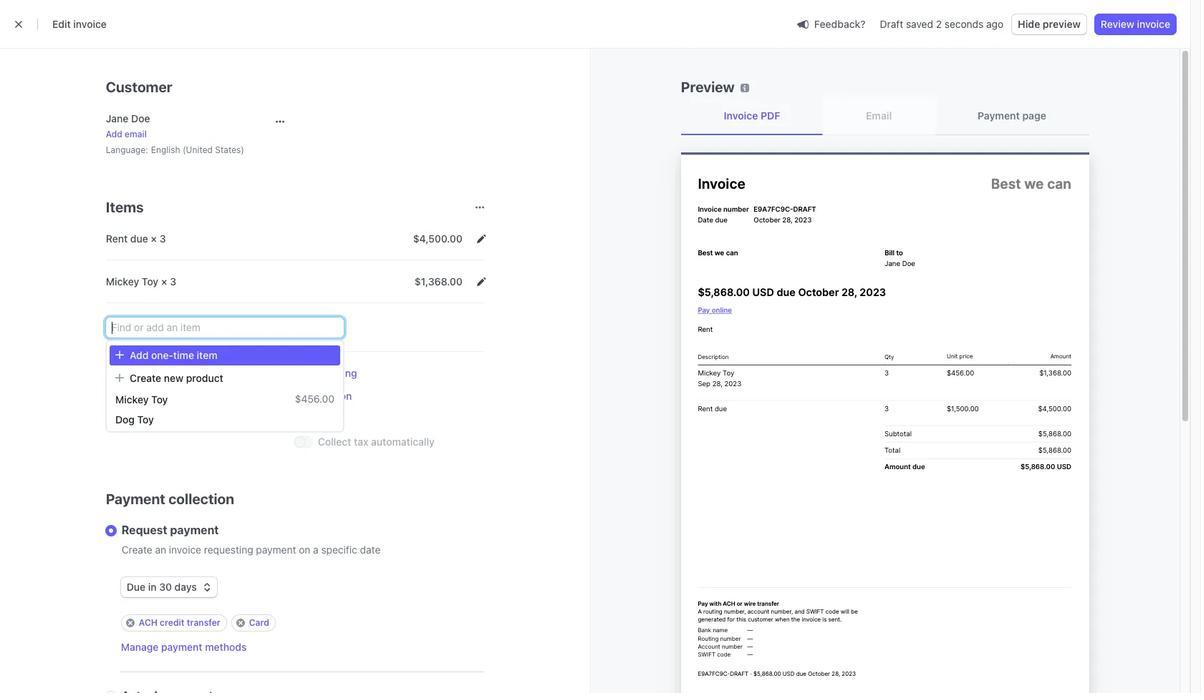 Task type: vqa. For each thing, say whether or not it's contained in the screenshot.
the topmost ×
yes



Task type: describe. For each thing, give the bounding box(es) containing it.
svg image for mickey toy
[[477, 278, 485, 287]]

draft saved 2 seconds ago
[[880, 18, 1003, 30]]

payment page
[[978, 110, 1046, 122]]

states)
[[215, 145, 244, 155]]

new
[[164, 372, 183, 385]]

invoice for review invoice
[[1137, 18, 1170, 30]]

ago
[[986, 18, 1003, 30]]

$4,500.00
[[413, 233, 462, 245]]

add email button
[[106, 129, 147, 140]]

$456.00
[[295, 393, 334, 405]]

edit
[[52, 18, 71, 30]]

pdf
[[761, 110, 780, 122]]

collect
[[318, 436, 351, 448]]

add inside jane doe add email language: english (united states)
[[106, 129, 122, 140]]

review invoice button
[[1095, 14, 1176, 34]]

one-
[[151, 349, 173, 362]]

list box containing add one-time item
[[107, 343, 343, 430]]

create inside list box
[[130, 372, 161, 385]]

date
[[360, 544, 381, 556]]

3 for rent due × 3
[[160, 233, 166, 245]]

dog
[[115, 414, 135, 426]]

ach
[[139, 618, 157, 629]]

rent
[[106, 233, 128, 245]]

toolbar containing ach credit transfer
[[121, 615, 276, 632]]

svg image for customer
[[276, 118, 284, 126]]

add one-time item
[[130, 349, 217, 362]]

payment for request
[[170, 524, 219, 537]]

doe
[[131, 112, 150, 125]]

rent due × 3
[[106, 233, 166, 245]]

manage payment methods
[[121, 642, 247, 654]]

customer
[[106, 79, 172, 95]]

card
[[249, 618, 269, 629]]

invoice
[[724, 110, 758, 122]]

add for add one-time item
[[130, 349, 149, 362]]

tax
[[354, 436, 368, 448]]

dog toy
[[115, 414, 154, 426]]

item inside button
[[127, 367, 148, 380]]

add coupon
[[295, 390, 352, 402]]

add for add shipping
[[295, 367, 314, 380]]

language:
[[106, 145, 148, 155]]

hide
[[1018, 18, 1040, 30]]

add for add item
[[106, 367, 125, 380]]

× for rent due
[[151, 233, 157, 245]]

toy for mickey toy
[[151, 394, 168, 406]]

mickey for mickey toy
[[115, 394, 149, 406]]

payment for manage
[[161, 642, 202, 654]]

30
[[159, 582, 172, 594]]

edit invoice
[[52, 18, 107, 30]]

review invoice
[[1101, 18, 1170, 30]]

email
[[866, 110, 892, 122]]

toy for mickey toy × 3
[[142, 276, 158, 288]]

create new product
[[130, 372, 223, 385]]

$1,368.00
[[415, 276, 462, 288]]

on
[[299, 544, 310, 556]]

shipping
[[316, 367, 357, 380]]

credit
[[160, 618, 184, 629]]

ach credit transfer
[[139, 618, 220, 629]]

invoice inside request payment create an invoice requesting payment on a specific date
[[169, 544, 201, 556]]

mickey for mickey toy × 3
[[106, 276, 139, 288]]

jane
[[106, 112, 129, 125]]

invoice pdf
[[724, 110, 780, 122]]

payment for payment collection
[[106, 491, 165, 508]]

svg image for rent due
[[477, 235, 485, 244]]

jane doe add email language: english (united states)
[[106, 112, 244, 155]]



Task type: locate. For each thing, give the bounding box(es) containing it.
svg image inside due in 30 days popup button
[[202, 584, 211, 592]]

tab list containing invoice pdf
[[681, 97, 1089, 135]]

in
[[148, 582, 157, 594]]

1 vertical spatial payment
[[256, 544, 296, 556]]

Find or add an item text field
[[106, 318, 344, 338]]

toy
[[142, 276, 158, 288], [151, 394, 168, 406], [137, 414, 154, 426]]

time
[[173, 349, 194, 362]]

0 horizontal spatial item
[[127, 367, 148, 380]]

toy for dog toy
[[137, 414, 154, 426]]

payment left page
[[978, 110, 1020, 122]]

payment down collection
[[170, 524, 219, 537]]

requesting
[[204, 544, 253, 556]]

payment
[[170, 524, 219, 537], [256, 544, 296, 556], [161, 642, 202, 654]]

item up product
[[197, 349, 217, 362]]

mickey
[[106, 276, 139, 288], [115, 394, 149, 406]]

tab list
[[681, 97, 1089, 135]]

0 vertical spatial item
[[197, 349, 217, 362]]

payment
[[978, 110, 1020, 122], [106, 491, 165, 508]]

payment inside manage payment methods button
[[161, 642, 202, 654]]

remove card image
[[236, 619, 245, 628]]

0 vertical spatial payment
[[978, 110, 1020, 122]]

1 vertical spatial toy
[[151, 394, 168, 406]]

list box
[[107, 343, 343, 430]]

payment inside "tab list"
[[978, 110, 1020, 122]]

add
[[106, 129, 122, 140], [130, 349, 149, 362], [106, 367, 125, 380], [295, 367, 314, 380], [295, 390, 314, 402]]

specific
[[321, 544, 357, 556]]

invoice inside "button"
[[1137, 18, 1170, 30]]

1 vertical spatial ×
[[161, 276, 167, 288]]

0 vertical spatial toy
[[142, 276, 158, 288]]

request payment create an invoice requesting payment on a specific date
[[122, 524, 381, 556]]

svg image
[[276, 118, 284, 126], [477, 235, 485, 244], [477, 278, 485, 287], [202, 584, 211, 592]]

payment left the on
[[256, 544, 296, 556]]

due
[[130, 233, 148, 245]]

2
[[936, 18, 942, 30]]

1 vertical spatial create
[[122, 544, 152, 556]]

payment for payment page
[[978, 110, 1020, 122]]

payment down ach credit transfer
[[161, 642, 202, 654]]

add left coupon
[[295, 390, 314, 402]]

email tab
[[822, 97, 935, 135]]

hide preview button
[[1012, 14, 1086, 34]]

payment collection
[[106, 491, 234, 508]]

1 vertical spatial payment
[[106, 491, 165, 508]]

preview
[[681, 79, 735, 95]]

a
[[313, 544, 318, 556]]

mickey up dog toy on the bottom of page
[[115, 394, 149, 406]]

due
[[127, 582, 145, 594]]

1 vertical spatial item
[[127, 367, 148, 380]]

mickey down rent
[[106, 276, 139, 288]]

product
[[186, 372, 223, 385]]

add down jane on the top left of page
[[106, 129, 122, 140]]

1 horizontal spatial invoice
[[169, 544, 201, 556]]

3 up find or add an item text box
[[170, 276, 176, 288]]

(united
[[183, 145, 213, 155]]

add item
[[106, 367, 148, 380]]

hide preview
[[1018, 18, 1081, 30]]

× for mickey toy
[[161, 276, 167, 288]]

mickey toy
[[115, 394, 168, 406]]

0 vertical spatial ×
[[151, 233, 157, 245]]

×
[[151, 233, 157, 245], [161, 276, 167, 288]]

invoice for edit invoice
[[73, 18, 107, 30]]

0 horizontal spatial payment
[[106, 491, 165, 508]]

invoice right review
[[1137, 18, 1170, 30]]

invoice right edit
[[73, 18, 107, 30]]

add up '$456.00'
[[295, 367, 314, 380]]

add coupon button
[[295, 390, 352, 404]]

remove ach credit transfer image
[[126, 619, 134, 628]]

1 horizontal spatial ×
[[161, 276, 167, 288]]

item
[[197, 349, 217, 362], [127, 367, 148, 380]]

× down rent due × 3
[[161, 276, 167, 288]]

email
[[125, 129, 147, 140]]

2 vertical spatial payment
[[161, 642, 202, 654]]

automatically
[[371, 436, 435, 448]]

add item button
[[106, 367, 148, 381]]

collect tax automatically
[[318, 436, 435, 448]]

0 vertical spatial create
[[130, 372, 161, 385]]

1 vertical spatial mickey
[[115, 394, 149, 406]]

2 horizontal spatial invoice
[[1137, 18, 1170, 30]]

saved
[[906, 18, 933, 30]]

mickey toy × 3
[[106, 276, 176, 288]]

mickey inside list box
[[115, 394, 149, 406]]

add shipping
[[295, 367, 357, 380]]

0 horizontal spatial 3
[[160, 233, 166, 245]]

add up add item
[[130, 349, 149, 362]]

feedback? button
[[791, 14, 871, 34]]

toy down new
[[151, 394, 168, 406]]

create inside request payment create an invoice requesting payment on a specific date
[[122, 544, 152, 556]]

due in 30 days
[[127, 582, 197, 594]]

transfer
[[187, 618, 220, 629]]

preview
[[1043, 18, 1081, 30]]

0 horizontal spatial ×
[[151, 233, 157, 245]]

invoice
[[73, 18, 107, 30], [1137, 18, 1170, 30], [169, 544, 201, 556]]

add for add coupon
[[295, 390, 314, 402]]

0 horizontal spatial invoice
[[73, 18, 107, 30]]

english
[[151, 145, 180, 155]]

0 vertical spatial payment
[[170, 524, 219, 537]]

add up mickey toy
[[106, 367, 125, 380]]

create up mickey toy
[[130, 372, 161, 385]]

an
[[155, 544, 166, 556]]

1 horizontal spatial payment
[[978, 110, 1020, 122]]

days
[[174, 582, 197, 594]]

feedback?
[[814, 18, 866, 30]]

item up mickey toy
[[127, 367, 148, 380]]

0 vertical spatial 3
[[160, 233, 166, 245]]

3 for mickey toy × 3
[[170, 276, 176, 288]]

methods
[[205, 642, 247, 654]]

due in 30 days button
[[121, 578, 217, 598]]

invoice right an at the left of the page
[[169, 544, 201, 556]]

create
[[130, 372, 161, 385], [122, 544, 152, 556]]

toolbar
[[121, 615, 276, 632]]

× right due
[[151, 233, 157, 245]]

add shipping button
[[295, 367, 357, 381]]

manage payment methods button
[[121, 641, 247, 655]]

request
[[122, 524, 167, 537]]

manage
[[121, 642, 159, 654]]

1 horizontal spatial 3
[[170, 276, 176, 288]]

draft
[[880, 18, 903, 30]]

coupon
[[316, 390, 352, 402]]

0 vertical spatial mickey
[[106, 276, 139, 288]]

3
[[160, 233, 166, 245], [170, 276, 176, 288]]

page
[[1022, 110, 1046, 122]]

2 vertical spatial toy
[[137, 414, 154, 426]]

1 vertical spatial 3
[[170, 276, 176, 288]]

add inside button
[[106, 367, 125, 380]]

seconds
[[944, 18, 984, 30]]

1 horizontal spatial item
[[197, 349, 217, 362]]

items
[[106, 199, 144, 216]]

review
[[1101, 18, 1134, 30]]

toy down due
[[142, 276, 158, 288]]

3 right due
[[160, 233, 166, 245]]

create down request
[[122, 544, 152, 556]]

toy down mickey toy
[[137, 414, 154, 426]]

collection
[[168, 491, 234, 508]]

payment up request
[[106, 491, 165, 508]]



